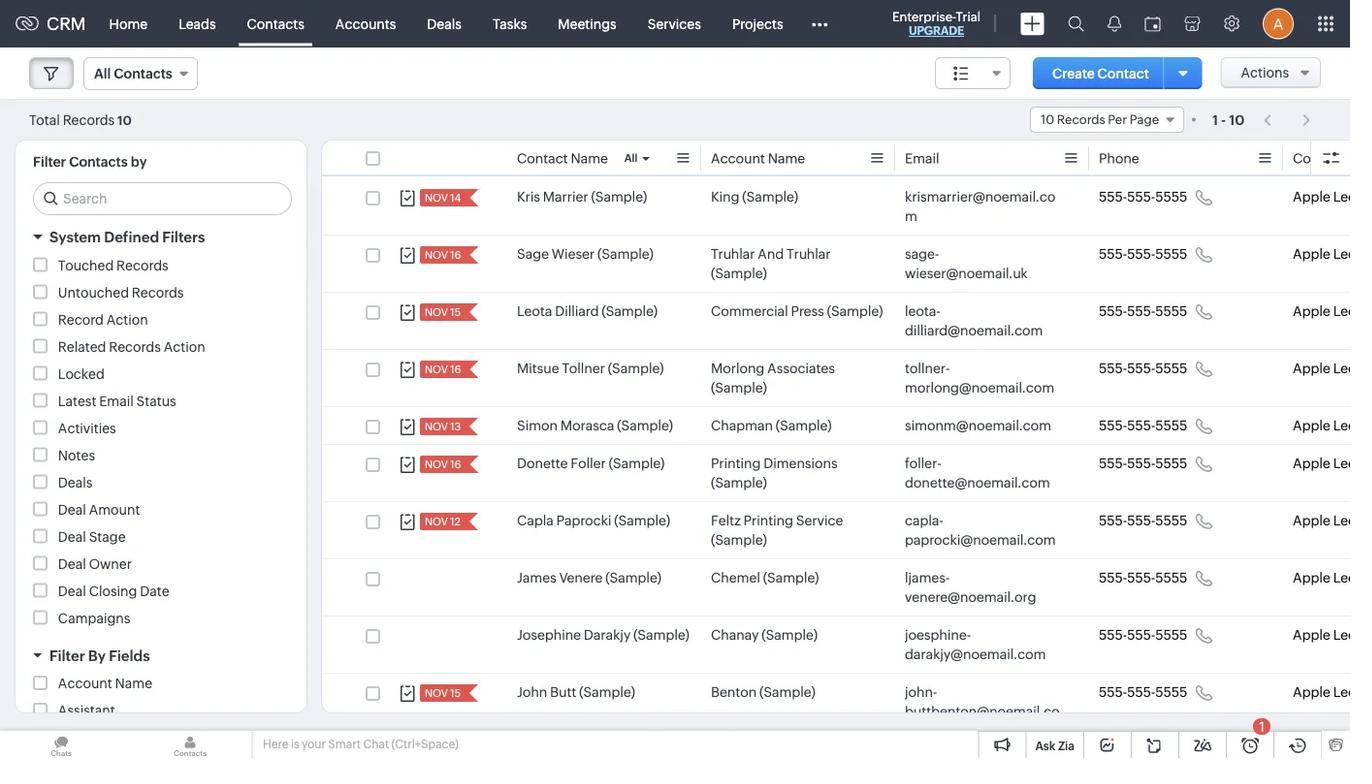 Task type: locate. For each thing, give the bounding box(es) containing it.
10 555-555-5555 from the top
[[1100, 685, 1188, 701]]

contacts inside field
[[114, 66, 173, 82]]

16 down 14
[[450, 249, 461, 262]]

signals element
[[1097, 0, 1134, 48]]

commercial
[[711, 304, 789, 319]]

row group containing kris marrier (sample)
[[322, 179, 1351, 751]]

15 for john
[[450, 688, 461, 700]]

contacts image
[[129, 732, 251, 759]]

create menu image
[[1021, 12, 1045, 35]]

2 16 from the top
[[450, 364, 461, 376]]

feltz printing service (sample)
[[711, 513, 844, 548]]

(sample) right the press
[[827, 304, 883, 319]]

2 m from the top
[[905, 724, 918, 739]]

capla-
[[905, 513, 944, 529]]

contact for contact name
[[517, 151, 568, 166]]

nov inside nov 12 'link'
[[425, 516, 448, 528]]

3 5555 from the top
[[1156, 304, 1188, 319]]

tasks link
[[477, 0, 543, 47]]

1 5555 from the top
[[1156, 189, 1188, 205]]

0 vertical spatial nov 15
[[425, 307, 461, 319]]

records up 'filter contacts by'
[[63, 112, 115, 128]]

0 vertical spatial nov 16
[[425, 249, 461, 262]]

1 apple from the top
[[1294, 189, 1331, 205]]

(sample) right king
[[743, 189, 799, 205]]

date
[[140, 584, 169, 599]]

10 for total records 10
[[117, 113, 132, 128]]

kris marrier (sample)
[[517, 189, 647, 205]]

0 vertical spatial account
[[711, 151, 766, 166]]

1 15 from the top
[[450, 307, 461, 319]]

3 lee from the top
[[1334, 304, 1351, 319]]

10 for 1 - 10
[[1230, 112, 1245, 128]]

apple for leota- dilliard@noemail.com
[[1294, 304, 1331, 319]]

2 horizontal spatial 10
[[1230, 112, 1245, 128]]

9 5555 from the top
[[1156, 628, 1188, 643]]

12
[[450, 516, 461, 528]]

calendar image
[[1145, 16, 1162, 32]]

8 nov from the top
[[425, 688, 448, 700]]

contact left o
[[1294, 151, 1345, 166]]

nov 15
[[425, 307, 461, 319], [425, 688, 461, 700]]

5555 for joesphine- darakjy@noemail.com
[[1156, 628, 1188, 643]]

555-555-5555 for ljames- venere@noemail.org
[[1100, 571, 1188, 586]]

0 vertical spatial nov 15 link
[[420, 304, 463, 321]]

2 555-555-5555 from the top
[[1100, 246, 1188, 262]]

1 vertical spatial 1
[[1260, 720, 1265, 735]]

m up "sage-"
[[905, 209, 918, 224]]

9 apple lee from the top
[[1294, 628, 1351, 643]]

all inside the all contacts field
[[94, 66, 111, 82]]

15 for leota
[[450, 307, 461, 319]]

account name down filter by fields
[[58, 676, 152, 692]]

2 lee from the top
[[1334, 246, 1351, 262]]

nov 12 link
[[420, 513, 463, 531]]

chapman (sample) link
[[711, 416, 832, 436]]

create contact
[[1053, 66, 1150, 81]]

phone
[[1100, 151, 1140, 166]]

search element
[[1057, 0, 1097, 48]]

name up king (sample)
[[768, 151, 806, 166]]

truhlar right and
[[787, 246, 831, 262]]

truhlar and truhlar (sample) link
[[711, 245, 886, 283]]

deal for deal amount
[[58, 502, 86, 518]]

deals left tasks link
[[427, 16, 462, 32]]

1 deal from the top
[[58, 502, 86, 518]]

Other Modules field
[[799, 8, 841, 39]]

lee
[[1334, 189, 1351, 205], [1334, 246, 1351, 262], [1334, 304, 1351, 319], [1334, 361, 1351, 377], [1334, 418, 1351, 434], [1334, 456, 1351, 472], [1334, 513, 1351, 529], [1334, 571, 1351, 586], [1334, 628, 1351, 643], [1334, 685, 1351, 701]]

16 up 13
[[450, 364, 461, 376]]

2 15 from the top
[[450, 688, 461, 700]]

0 vertical spatial 16
[[450, 249, 461, 262]]

deal for deal closing date
[[58, 584, 86, 599]]

2 horizontal spatial contact
[[1294, 151, 1345, 166]]

account up king
[[711, 151, 766, 166]]

15 up (ctrl+space)
[[450, 688, 461, 700]]

4 nov from the top
[[425, 364, 448, 376]]

email right latest
[[99, 394, 134, 409]]

0 horizontal spatial action
[[106, 312, 148, 328]]

navigation
[[1255, 106, 1322, 134]]

1 apple lee from the top
[[1294, 189, 1351, 205]]

untouched records
[[58, 285, 184, 300]]

signals image
[[1108, 16, 1122, 32]]

nov 16 link down nov 13
[[420, 456, 463, 474]]

filter by fields button
[[16, 639, 307, 674]]

0 vertical spatial all
[[94, 66, 111, 82]]

apple lee for foller- donette@noemail.com
[[1294, 456, 1351, 472]]

all up kris marrier (sample) link
[[625, 152, 638, 164]]

leota dilliard (sample)
[[517, 304, 658, 319]]

4 apple from the top
[[1294, 361, 1331, 377]]

0 horizontal spatial contact
[[517, 151, 568, 166]]

zia
[[1059, 740, 1075, 753]]

1 vertical spatial account
[[58, 676, 112, 692]]

5 apple from the top
[[1294, 418, 1331, 434]]

capla- paprocki@noemail.com link
[[905, 511, 1061, 550]]

1 vertical spatial action
[[164, 339, 205, 355]]

deal owner
[[58, 557, 132, 572]]

filter down the total
[[33, 154, 66, 170]]

2 nov 15 link from the top
[[420, 685, 463, 703]]

1 horizontal spatial 1
[[1260, 720, 1265, 735]]

associates
[[768, 361, 836, 377]]

5555 for capla- paprocki@noemail.com
[[1156, 513, 1188, 529]]

6 5555 from the top
[[1156, 456, 1188, 472]]

5 apple lee from the top
[[1294, 418, 1351, 434]]

555-555-5555 for simonm@noemail.com
[[1100, 418, 1188, 434]]

1 nov from the top
[[425, 192, 448, 204]]

1 vertical spatial 15
[[450, 688, 461, 700]]

16 down 13
[[450, 459, 461, 471]]

services
[[648, 16, 702, 32]]

(sample) down and
[[711, 266, 767, 281]]

crm link
[[16, 14, 86, 34]]

(sample) right tollner
[[608, 361, 664, 377]]

3 555-555-5555 from the top
[[1100, 304, 1188, 319]]

row group
[[322, 179, 1351, 751]]

13
[[450, 421, 461, 433]]

10 down "create"
[[1041, 113, 1055, 127]]

5 lee from the top
[[1334, 418, 1351, 434]]

nov for kris marrier (sample)
[[425, 192, 448, 204]]

1 horizontal spatial action
[[164, 339, 205, 355]]

1 vertical spatial nov 16
[[425, 364, 461, 376]]

5 5555 from the top
[[1156, 418, 1188, 434]]

touched records
[[58, 258, 169, 273]]

2 nov 15 from the top
[[425, 688, 461, 700]]

nov 15 link up (ctrl+space)
[[420, 685, 463, 703]]

2 nov 16 from the top
[[425, 364, 461, 376]]

(sample) down feltz
[[711, 533, 767, 548]]

all up total records 10
[[94, 66, 111, 82]]

9 lee from the top
[[1334, 628, 1351, 643]]

nov inside nov 14 link
[[425, 192, 448, 204]]

deals down notes
[[58, 475, 93, 491]]

apple lee for tollner- morlong@noemail.com
[[1294, 361, 1351, 377]]

name up kris marrier (sample)
[[571, 151, 608, 166]]

nov 16 link up nov 13 link
[[420, 361, 463, 378]]

1 555-555-5555 from the top
[[1100, 189, 1188, 205]]

butt
[[550, 685, 577, 701]]

filter left the 'by'
[[49, 648, 85, 665]]

0 vertical spatial contacts
[[247, 16, 305, 32]]

nov 16 link for donette
[[420, 456, 463, 474]]

contacts down home
[[114, 66, 173, 82]]

2 vertical spatial contacts
[[69, 154, 128, 170]]

1 nov 15 link from the top
[[420, 304, 463, 321]]

records down defined
[[117, 258, 169, 273]]

joesphine-
[[905, 628, 972, 643]]

1 horizontal spatial account
[[711, 151, 766, 166]]

0 vertical spatial 1
[[1213, 112, 1219, 128]]

nov 16 down nov 13
[[425, 459, 461, 471]]

10 up by
[[117, 113, 132, 128]]

james venere (sample)
[[517, 571, 662, 586]]

0 horizontal spatial email
[[99, 394, 134, 409]]

account up assistant
[[58, 676, 112, 692]]

5 555-555-5555 from the top
[[1100, 418, 1188, 434]]

donette@noemail.com
[[905, 476, 1051, 491]]

tollner
[[562, 361, 605, 377]]

deal for deal stage
[[58, 529, 86, 545]]

wieser
[[552, 246, 595, 262]]

trial
[[956, 9, 981, 24]]

account name up king (sample)
[[711, 151, 806, 166]]

2 vertical spatial nov 16
[[425, 459, 461, 471]]

1 nov 15 from the top
[[425, 307, 461, 319]]

4 lee from the top
[[1334, 361, 1351, 377]]

deals inside 'link'
[[427, 16, 462, 32]]

stage
[[89, 529, 126, 545]]

(sample) right "dilliard"
[[602, 304, 658, 319]]

james
[[517, 571, 557, 586]]

lee for tollner- morlong@noemail.com
[[1334, 361, 1351, 377]]

1 horizontal spatial deals
[[427, 16, 462, 32]]

donette foller (sample)
[[517, 456, 665, 472]]

filter for filter contacts by
[[33, 154, 66, 170]]

printing right feltz
[[744, 513, 794, 529]]

nov 15 up (ctrl+space)
[[425, 688, 461, 700]]

apple lee for sage- wieser@noemail.uk
[[1294, 246, 1351, 262]]

apple for foller- donette@noemail.com
[[1294, 456, 1331, 472]]

locked
[[58, 366, 105, 382]]

printing down chapman
[[711, 456, 761, 472]]

4 apple lee from the top
[[1294, 361, 1351, 377]]

9 apple from the top
[[1294, 628, 1331, 643]]

1 nov 16 link from the top
[[420, 246, 463, 264]]

2 5555 from the top
[[1156, 246, 1188, 262]]

smart
[[328, 739, 361, 752]]

morlong
[[711, 361, 765, 377]]

0 vertical spatial filter
[[33, 154, 66, 170]]

3 16 from the top
[[450, 459, 461, 471]]

untouched
[[58, 285, 129, 300]]

7 apple from the top
[[1294, 513, 1331, 529]]

(sample) right darakjy
[[634, 628, 690, 643]]

darakjy@noemail.com
[[905, 647, 1047, 663]]

6 lee from the top
[[1334, 456, 1351, 472]]

chemel (sample)
[[711, 571, 820, 586]]

1 nov 16 from the top
[[425, 249, 461, 262]]

latest
[[58, 394, 96, 409]]

filter for filter by fields
[[49, 648, 85, 665]]

2 vertical spatial nov 16 link
[[420, 456, 463, 474]]

1 vertical spatial 16
[[450, 364, 461, 376]]

nov 16 for donette foller (sample)
[[425, 459, 461, 471]]

records left per
[[1058, 113, 1106, 127]]

9 555-555-5555 from the top
[[1100, 628, 1188, 643]]

leota- dilliard@noemail.com link
[[905, 302, 1061, 341]]

1 vertical spatial filter
[[49, 648, 85, 665]]

nov 15 link for leota
[[420, 304, 463, 321]]

nov 16 link for sage
[[420, 246, 463, 264]]

0 vertical spatial 15
[[450, 307, 461, 319]]

account
[[711, 151, 766, 166], [58, 676, 112, 692]]

nov 16 for mitsue tollner (sample)
[[425, 364, 461, 376]]

lee for simonm@noemail.com
[[1334, 418, 1351, 434]]

1 vertical spatial account name
[[58, 676, 152, 692]]

by
[[131, 154, 147, 170]]

0 vertical spatial account name
[[711, 151, 806, 166]]

records for 10
[[1058, 113, 1106, 127]]

6 555-555-5555 from the top
[[1100, 456, 1188, 472]]

nov 16
[[425, 249, 461, 262], [425, 364, 461, 376], [425, 459, 461, 471]]

apple for john- buttbenton@noemail.co m
[[1294, 685, 1331, 701]]

0 horizontal spatial account
[[58, 676, 112, 692]]

capla- paprocki@noemail.com
[[905, 513, 1056, 548]]

555-555-5555 for sage- wieser@noemail.uk
[[1100, 246, 1188, 262]]

simonm@noemail.com
[[905, 418, 1052, 434]]

nov 16 down nov 14
[[425, 249, 461, 262]]

5555 for sage- wieser@noemail.uk
[[1156, 246, 1188, 262]]

555-555-5555 for foller- donette@noemail.com
[[1100, 456, 1188, 472]]

3 nov 16 link from the top
[[420, 456, 463, 474]]

records down touched records at the left of the page
[[132, 285, 184, 300]]

action up related records action
[[106, 312, 148, 328]]

deal left stage
[[58, 529, 86, 545]]

chemel (sample) link
[[711, 569, 820, 588]]

1 horizontal spatial email
[[905, 151, 940, 166]]

2 nov from the top
[[425, 249, 448, 262]]

8 lee from the top
[[1334, 571, 1351, 586]]

10 apple lee from the top
[[1294, 685, 1351, 701]]

0 horizontal spatial name
[[115, 676, 152, 692]]

1 horizontal spatial contact
[[1098, 66, 1150, 81]]

1 horizontal spatial account name
[[711, 151, 806, 166]]

1 horizontal spatial name
[[571, 151, 608, 166]]

(sample) inside feltz printing service (sample)
[[711, 533, 767, 548]]

1 horizontal spatial truhlar
[[787, 246, 831, 262]]

nov for capla paprocki (sample)
[[425, 516, 448, 528]]

name down fields
[[115, 676, 152, 692]]

benton (sample) link
[[711, 683, 816, 703]]

profile element
[[1252, 0, 1306, 47]]

actions
[[1242, 65, 1290, 81]]

2 apple from the top
[[1294, 246, 1331, 262]]

10 right -
[[1230, 112, 1245, 128]]

nov inside nov 13 link
[[425, 421, 448, 433]]

records inside field
[[1058, 113, 1106, 127]]

(sample) right venere
[[606, 571, 662, 586]]

None field
[[936, 57, 1011, 89]]

leads
[[179, 16, 216, 32]]

contacts for all contacts
[[114, 66, 173, 82]]

joesphine- darakjy@noemail.com
[[905, 628, 1047, 663]]

meetings
[[558, 16, 617, 32]]

nov 16 up nov 13 link
[[425, 364, 461, 376]]

deal closing date
[[58, 584, 169, 599]]

contacts right leads link
[[247, 16, 305, 32]]

latest email status
[[58, 394, 176, 409]]

1 vertical spatial deals
[[58, 475, 93, 491]]

1 16 from the top
[[450, 249, 461, 262]]

contact up kris
[[517, 151, 568, 166]]

lee for ljames- venere@noemail.org
[[1334, 571, 1351, 586]]

filters
[[162, 229, 205, 246]]

4 555-555-5555 from the top
[[1100, 361, 1188, 377]]

printing inside printing dimensions (sample)
[[711, 456, 761, 472]]

16 for donette
[[450, 459, 461, 471]]

nov 16 link down nov 14
[[420, 246, 463, 264]]

by
[[88, 648, 106, 665]]

contacts left by
[[69, 154, 128, 170]]

2 nov 16 link from the top
[[420, 361, 463, 378]]

all for all
[[625, 152, 638, 164]]

1 m from the top
[[905, 209, 918, 224]]

10 Records Per Page field
[[1031, 107, 1185, 133]]

2 vertical spatial 16
[[450, 459, 461, 471]]

total
[[29, 112, 60, 128]]

4 5555 from the top
[[1156, 361, 1188, 377]]

morlong associates (sample) link
[[711, 359, 886, 398]]

chapman (sample)
[[711, 418, 832, 434]]

1 vertical spatial nov 15
[[425, 688, 461, 700]]

nov 15 left leota
[[425, 307, 461, 319]]

6 nov from the top
[[425, 459, 448, 471]]

ask zia
[[1036, 740, 1075, 753]]

8 555-555-5555 from the top
[[1100, 571, 1188, 586]]

king
[[711, 189, 740, 205]]

1 vertical spatial all
[[625, 152, 638, 164]]

m down john-
[[905, 724, 918, 739]]

ljames- venere@noemail.org
[[905, 571, 1037, 606]]

0 horizontal spatial all
[[94, 66, 111, 82]]

1 lee from the top
[[1334, 189, 1351, 205]]

Search text field
[[34, 183, 291, 214]]

10 apple from the top
[[1294, 685, 1331, 701]]

chats image
[[0, 732, 122, 759]]

10 inside field
[[1041, 113, 1055, 127]]

deal
[[58, 502, 86, 518], [58, 529, 86, 545], [58, 557, 86, 572], [58, 584, 86, 599]]

7 lee from the top
[[1334, 513, 1351, 529]]

apple lee for ljames- venere@noemail.org
[[1294, 571, 1351, 586]]

10 lee from the top
[[1334, 685, 1351, 701]]

5555 for john- buttbenton@noemail.co m
[[1156, 685, 1188, 701]]

projects link
[[717, 0, 799, 47]]

10 5555 from the top
[[1156, 685, 1188, 701]]

dilliard@noemail.com
[[905, 323, 1044, 339]]

records for touched
[[117, 258, 169, 273]]

email up krismarrier@noemail.co
[[905, 151, 940, 166]]

0 vertical spatial m
[[905, 209, 918, 224]]

nov 13 link
[[420, 418, 463, 436]]

nov for john butt (sample)
[[425, 688, 448, 700]]

(sample) inside "link"
[[827, 304, 883, 319]]

2 apple lee from the top
[[1294, 246, 1351, 262]]

records down "record action"
[[109, 339, 161, 355]]

(sample) right foller
[[609, 456, 665, 472]]

3 nov from the top
[[425, 307, 448, 319]]

1 vertical spatial nov 15 link
[[420, 685, 463, 703]]

4 deal from the top
[[58, 584, 86, 599]]

contact
[[1098, 66, 1150, 81], [517, 151, 568, 166], [1294, 151, 1345, 166]]

6 apple from the top
[[1294, 456, 1331, 472]]

0 vertical spatial action
[[106, 312, 148, 328]]

5555 for foller- donette@noemail.com
[[1156, 456, 1188, 472]]

3 deal from the top
[[58, 557, 86, 572]]

deal for deal owner
[[58, 557, 86, 572]]

apple lee for leota- dilliard@noemail.com
[[1294, 304, 1351, 319]]

donette
[[517, 456, 568, 472]]

deal up deal stage
[[58, 502, 86, 518]]

8 5555 from the top
[[1156, 571, 1188, 586]]

(sample) right benton at the right bottom of the page
[[760, 685, 816, 701]]

commercial press (sample) link
[[711, 302, 883, 321]]

2 deal from the top
[[58, 529, 86, 545]]

deal amount
[[58, 502, 140, 518]]

5555
[[1156, 189, 1188, 205], [1156, 246, 1188, 262], [1156, 304, 1188, 319], [1156, 361, 1188, 377], [1156, 418, 1188, 434], [1156, 456, 1188, 472], [1156, 513, 1188, 529], [1156, 571, 1188, 586], [1156, 628, 1188, 643], [1156, 685, 1188, 701]]

0 vertical spatial nov 16 link
[[420, 246, 463, 264]]

0 horizontal spatial truhlar
[[711, 246, 755, 262]]

filter inside filter by fields dropdown button
[[49, 648, 85, 665]]

3 nov 16 from the top
[[425, 459, 461, 471]]

6 apple lee from the top
[[1294, 456, 1351, 472]]

chanay (sample)
[[711, 628, 818, 643]]

1 horizontal spatial all
[[625, 152, 638, 164]]

8 apple lee from the top
[[1294, 571, 1351, 586]]

(sample) right chanay
[[762, 628, 818, 643]]

deal up campaigns
[[58, 584, 86, 599]]

15 left leota
[[450, 307, 461, 319]]

home
[[109, 16, 148, 32]]

deal down deal stage
[[58, 557, 86, 572]]

7 555-555-5555 from the top
[[1100, 513, 1188, 529]]

10 inside total records 10
[[117, 113, 132, 128]]

8 apple from the top
[[1294, 571, 1331, 586]]

1 vertical spatial nov 16 link
[[420, 361, 463, 378]]

(sample) right paprocki
[[615, 513, 671, 529]]

(sample) up feltz
[[711, 476, 767, 491]]

deals link
[[412, 0, 477, 47]]

3 apple from the top
[[1294, 304, 1331, 319]]

foller
[[571, 456, 606, 472]]

7 5555 from the top
[[1156, 513, 1188, 529]]

0 horizontal spatial 10
[[117, 113, 132, 128]]

contact up per
[[1098, 66, 1150, 81]]

john butt (sample) link
[[517, 683, 636, 703]]

0 vertical spatial printing
[[711, 456, 761, 472]]

truhlar left and
[[711, 246, 755, 262]]

action up status
[[164, 339, 205, 355]]

1 horizontal spatial 10
[[1041, 113, 1055, 127]]

contact for contact o
[[1294, 151, 1345, 166]]

(sample) down morlong in the right top of the page
[[711, 380, 767, 396]]

5 nov from the top
[[425, 421, 448, 433]]

all
[[94, 66, 111, 82], [625, 152, 638, 164]]

nov 15 for leota dilliard (sample)
[[425, 307, 461, 319]]

contact inside button
[[1098, 66, 1150, 81]]

1 vertical spatial contacts
[[114, 66, 173, 82]]

1 vertical spatial email
[[99, 394, 134, 409]]

16 for sage
[[450, 249, 461, 262]]

1 vertical spatial m
[[905, 724, 918, 739]]

0 horizontal spatial 1
[[1213, 112, 1219, 128]]

7 apple lee from the top
[[1294, 513, 1351, 529]]

3 apple lee from the top
[[1294, 304, 1351, 319]]

1 vertical spatial printing
[[744, 513, 794, 529]]

system defined filters
[[49, 229, 205, 246]]

nov 15 link left leota
[[420, 304, 463, 321]]

commercial press (sample)
[[711, 304, 883, 319]]

nov 16 link for mitsue
[[420, 361, 463, 378]]

apple for capla- paprocki@noemail.com
[[1294, 513, 1331, 529]]

7 nov from the top
[[425, 516, 448, 528]]

0 vertical spatial deals
[[427, 16, 462, 32]]



Task type: describe. For each thing, give the bounding box(es) containing it.
campaigns
[[58, 611, 130, 626]]

leota dilliard (sample) link
[[517, 302, 658, 321]]

foller- donette@noemail.com
[[905, 456, 1051, 491]]

filter by fields
[[49, 648, 150, 665]]

dimensions
[[764, 456, 838, 472]]

josephine
[[517, 628, 581, 643]]

benton (sample)
[[711, 685, 816, 701]]

apple for sage- wieser@noemail.uk
[[1294, 246, 1331, 262]]

lee for foller- donette@noemail.com
[[1334, 456, 1351, 472]]

all for all contacts
[[94, 66, 111, 82]]

closing
[[89, 584, 137, 599]]

contacts for filter contacts by
[[69, 154, 128, 170]]

benton
[[711, 685, 757, 701]]

(sample) right butt
[[580, 685, 636, 701]]

nov 16 for sage wieser (sample)
[[425, 249, 461, 262]]

(sample) inside printing dimensions (sample)
[[711, 476, 767, 491]]

foller- donette@noemail.com link
[[905, 454, 1061, 493]]

service
[[797, 513, 844, 529]]

0 vertical spatial email
[[905, 151, 940, 166]]

ljames- venere@noemail.org link
[[905, 569, 1061, 608]]

apple for ljames- venere@noemail.org
[[1294, 571, 1331, 586]]

nov 15 for john butt (sample)
[[425, 688, 461, 700]]

2 horizontal spatial name
[[768, 151, 806, 166]]

foller-
[[905, 456, 942, 472]]

enterprise-
[[893, 9, 956, 24]]

555-555-5555 for tollner- morlong@noemail.com
[[1100, 361, 1188, 377]]

0 horizontal spatial account name
[[58, 676, 152, 692]]

nov for simon morasca (sample)
[[425, 421, 448, 433]]

name for all
[[571, 151, 608, 166]]

assistant
[[58, 704, 115, 719]]

dilliard
[[555, 304, 599, 319]]

(sample) right "marrier"
[[591, 189, 647, 205]]

capla
[[517, 513, 554, 529]]

touched
[[58, 258, 114, 273]]

records for total
[[63, 112, 115, 128]]

sage- wieser@noemail.uk link
[[905, 245, 1061, 283]]

notes
[[58, 448, 95, 463]]

chanay
[[711, 628, 759, 643]]

lee for leota- dilliard@noemail.com
[[1334, 304, 1351, 319]]

chemel
[[711, 571, 761, 586]]

tollner- morlong@noemail.com link
[[905, 359, 1061, 398]]

2 truhlar from the left
[[787, 246, 831, 262]]

paprocki@noemail.com
[[905, 533, 1056, 548]]

sage wieser (sample)
[[517, 246, 654, 262]]

name for assistant
[[115, 676, 152, 692]]

lee for krismarrier@noemail.co m
[[1334, 189, 1351, 205]]

marrier
[[543, 189, 589, 205]]

john-
[[905, 685, 938, 701]]

josephine darakjy (sample) link
[[517, 626, 690, 645]]

apple lee for john- buttbenton@noemail.co m
[[1294, 685, 1351, 701]]

chat
[[363, 739, 389, 752]]

feltz printing service (sample) link
[[711, 511, 886, 550]]

m inside krismarrier@noemail.co m
[[905, 209, 918, 224]]

size image
[[954, 65, 970, 82]]

chanay (sample) link
[[711, 626, 818, 645]]

deal stage
[[58, 529, 126, 545]]

capla paprocki (sample)
[[517, 513, 671, 529]]

is
[[291, 739, 299, 752]]

related
[[58, 339, 106, 355]]

apple lee for joesphine- darakjy@noemail.com
[[1294, 628, 1351, 643]]

krismarrier@noemail.co m
[[905, 189, 1056, 224]]

(sample) right morasca
[[617, 418, 673, 434]]

crm
[[47, 14, 86, 34]]

related records action
[[58, 339, 205, 355]]

All Contacts field
[[83, 57, 198, 90]]

records for related
[[109, 339, 161, 355]]

fields
[[109, 648, 150, 665]]

page
[[1130, 113, 1160, 127]]

nov for donette foller (sample)
[[425, 459, 448, 471]]

1 truhlar from the left
[[711, 246, 755, 262]]

status
[[136, 394, 176, 409]]

record action
[[58, 312, 148, 328]]

paprocki
[[557, 513, 612, 529]]

555-555-5555 for capla- paprocki@noemail.com
[[1100, 513, 1188, 529]]

leota-
[[905, 304, 941, 319]]

truhlar and truhlar (sample)
[[711, 246, 831, 281]]

5555 for leota- dilliard@noemail.com
[[1156, 304, 1188, 319]]

0 horizontal spatial deals
[[58, 475, 93, 491]]

5555 for simonm@noemail.com
[[1156, 418, 1188, 434]]

(sample) up dimensions
[[776, 418, 832, 434]]

nov for mitsue tollner (sample)
[[425, 364, 448, 376]]

leota- dilliard@noemail.com
[[905, 304, 1044, 339]]

555-555-5555 for leota- dilliard@noemail.com
[[1100, 304, 1188, 319]]

accounts link
[[320, 0, 412, 47]]

mitsue tollner (sample) link
[[517, 359, 664, 378]]

per
[[1108, 113, 1128, 127]]

apple for joesphine- darakjy@noemail.com
[[1294, 628, 1331, 643]]

apple for tollner- morlong@noemail.com
[[1294, 361, 1331, 377]]

morlong@noemail.com
[[905, 380, 1055, 396]]

apple lee for capla- paprocki@noemail.com
[[1294, 513, 1351, 529]]

lee for sage- wieser@noemail.uk
[[1334, 246, 1351, 262]]

nov for sage wieser (sample)
[[425, 249, 448, 262]]

5555 for tollner- morlong@noemail.com
[[1156, 361, 1188, 377]]

create menu element
[[1009, 0, 1057, 47]]

here is your smart chat (ctrl+space)
[[263, 739, 459, 752]]

services link
[[632, 0, 717, 47]]

profile image
[[1264, 8, 1295, 39]]

search image
[[1068, 16, 1085, 32]]

records for untouched
[[132, 285, 184, 300]]

donette foller (sample) link
[[517, 454, 665, 474]]

john- buttbenton@noemail.co m
[[905, 685, 1060, 739]]

(sample) right wieser
[[598, 246, 654, 262]]

m inside john- buttbenton@noemail.co m
[[905, 724, 918, 739]]

1 - 10
[[1213, 112, 1245, 128]]

morasca
[[561, 418, 615, 434]]

(sample) inside truhlar and truhlar (sample)
[[711, 266, 767, 281]]

lee for joesphine- darakjy@noemail.com
[[1334, 628, 1351, 643]]

(sample) inside morlong associates (sample)
[[711, 380, 767, 396]]

555-555-5555 for krismarrier@noemail.co m
[[1100, 189, 1188, 205]]

nov 13
[[425, 421, 461, 433]]

krismarrier@noemail.co m link
[[905, 187, 1061, 226]]

ask
[[1036, 740, 1056, 753]]

apple for simonm@noemail.com
[[1294, 418, 1331, 434]]

nov for leota dilliard (sample)
[[425, 307, 448, 319]]

16 for mitsue
[[450, 364, 461, 376]]

create contact button
[[1034, 57, 1169, 89]]

1 for 1 - 10
[[1213, 112, 1219, 128]]

apple lee for simonm@noemail.com
[[1294, 418, 1351, 434]]

ljames-
[[905, 571, 950, 586]]

and
[[758, 246, 784, 262]]

1 for 1
[[1260, 720, 1265, 735]]

lee for john- buttbenton@noemail.co m
[[1334, 685, 1351, 701]]

5555 for ljames- venere@noemail.org
[[1156, 571, 1188, 586]]

contact o
[[1294, 151, 1351, 166]]

simon
[[517, 418, 558, 434]]

14
[[450, 192, 461, 204]]

simon morasca (sample)
[[517, 418, 673, 434]]

create
[[1053, 66, 1096, 81]]

nov 12
[[425, 516, 461, 528]]

printing dimensions (sample) link
[[711, 454, 886, 493]]

sage- wieser@noemail.uk
[[905, 246, 1028, 281]]

apple lee for krismarrier@noemail.co m
[[1294, 189, 1351, 205]]

apple for krismarrier@noemail.co m
[[1294, 189, 1331, 205]]

5555 for krismarrier@noemail.co m
[[1156, 189, 1188, 205]]

lee for capla- paprocki@noemail.com
[[1334, 513, 1351, 529]]

nov 15 link for john
[[420, 685, 463, 703]]

printing inside feltz printing service (sample)
[[744, 513, 794, 529]]

home link
[[94, 0, 163, 47]]

555-555-5555 for joesphine- darakjy@noemail.com
[[1100, 628, 1188, 643]]

your
[[302, 739, 326, 752]]

here
[[263, 739, 289, 752]]

activities
[[58, 421, 116, 436]]

o
[[1347, 151, 1351, 166]]

tollner- morlong@noemail.com
[[905, 361, 1055, 396]]

record
[[58, 312, 104, 328]]

555-555-5555 for john- buttbenton@noemail.co m
[[1100, 685, 1188, 701]]

(sample) down feltz printing service (sample) link
[[763, 571, 820, 586]]



Task type: vqa. For each thing, say whether or not it's contained in the screenshot.
Apple Lee for capla- paprocki@noemail.com
yes



